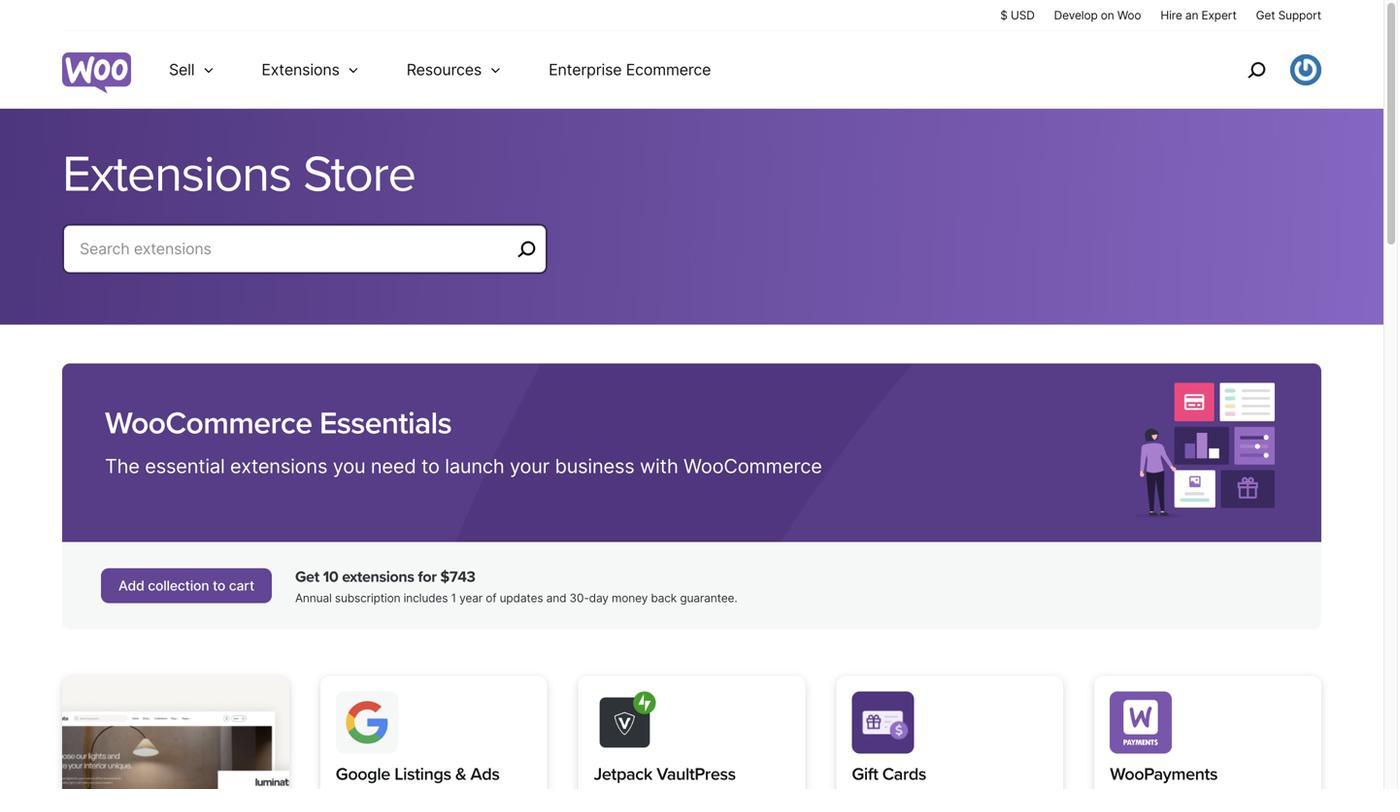 Task type: locate. For each thing, give the bounding box(es) containing it.
expert
[[1202, 8, 1237, 22]]

extensions
[[230, 454, 327, 478], [342, 568, 414, 586]]

extensions store link
[[62, 144, 1322, 205]]

to right need on the bottom left of the page
[[421, 454, 440, 478]]

google listings & ads
[[336, 764, 500, 785]]

1 horizontal spatial get
[[1256, 8, 1275, 22]]

extensions for 10
[[342, 568, 414, 586]]

add collection to cart link
[[101, 569, 272, 603]]

google listings & ads link
[[336, 762, 500, 788]]

woocommerce
[[105, 405, 312, 442], [684, 454, 822, 478]]

guarantee.
[[680, 591, 738, 605]]

essential
[[145, 454, 225, 478]]

0 vertical spatial extensions
[[230, 454, 327, 478]]

Search extensions search field
[[80, 235, 511, 263]]

1 vertical spatial woocommerce
[[684, 454, 822, 478]]

woopayments link
[[1110, 762, 1218, 788]]

develop on woo
[[1054, 8, 1141, 22]]

sell
[[169, 60, 195, 79]]

woocommerce up essential
[[105, 405, 312, 442]]

1 vertical spatial extensions
[[342, 568, 414, 586]]

need
[[371, 454, 416, 478]]

gift cards
[[852, 764, 926, 785]]

$743
[[440, 568, 475, 586]]

extensions down woocommerce essentials on the left
[[230, 454, 327, 478]]

listings
[[394, 764, 451, 785]]

get support
[[1256, 8, 1322, 22]]

gift
[[852, 764, 878, 785]]

extensions
[[262, 60, 340, 79], [62, 144, 291, 205]]

1 vertical spatial to
[[213, 578, 225, 594]]

sell button
[[146, 31, 238, 109]]

$
[[1000, 8, 1008, 22]]

hire
[[1161, 8, 1182, 22]]

gift cards link
[[852, 762, 953, 788]]

hire an expert
[[1161, 8, 1237, 22]]

get
[[1256, 8, 1275, 22], [295, 568, 319, 586]]

woo
[[1118, 8, 1141, 22]]

1 horizontal spatial woocommerce
[[684, 454, 822, 478]]

1 vertical spatial get
[[295, 568, 319, 586]]

extensions for essential
[[230, 454, 327, 478]]

jetpack vaultpress
[[594, 764, 736, 789]]

extensions for extensions
[[262, 60, 340, 79]]

None search field
[[62, 224, 548, 298]]

and
[[546, 591, 566, 605]]

0 vertical spatial get
[[1256, 8, 1275, 22]]

enterprise ecommerce
[[549, 60, 711, 79]]

ecommerce
[[626, 60, 711, 79]]

to
[[421, 454, 440, 478], [213, 578, 225, 594]]

you
[[333, 454, 366, 478]]

0 horizontal spatial woocommerce
[[105, 405, 312, 442]]

resources
[[407, 60, 482, 79]]

an
[[1186, 8, 1199, 22]]

launch
[[445, 454, 504, 478]]

get up annual
[[295, 568, 319, 586]]

woopayments
[[1110, 764, 1218, 785]]

collection
[[148, 578, 209, 594]]

to left cart on the bottom left of page
[[213, 578, 225, 594]]

extensions store
[[62, 144, 415, 205]]

extensions up the subscription
[[342, 568, 414, 586]]

enterprise
[[549, 60, 622, 79]]

money
[[612, 591, 648, 605]]

open account menu image
[[1291, 54, 1322, 85]]

0 horizontal spatial extensions
[[230, 454, 327, 478]]

year
[[459, 591, 483, 605]]

your
[[510, 454, 550, 478]]

extensions for extensions store
[[62, 144, 291, 205]]

0 vertical spatial woocommerce
[[105, 405, 312, 442]]

annual
[[295, 591, 332, 605]]

get left the support
[[1256, 8, 1275, 22]]

get inside the get 10 extensions for $743 annual subscription includes 1 year of updates and 30-day money back guarantee.
[[295, 568, 319, 586]]

1
[[451, 591, 456, 605]]

essentials
[[319, 405, 452, 442]]

0 horizontal spatial get
[[295, 568, 319, 586]]

woocommerce right with
[[684, 454, 822, 478]]

extensions inside button
[[262, 60, 340, 79]]

0 horizontal spatial to
[[213, 578, 225, 594]]

1 vertical spatial extensions
[[62, 144, 291, 205]]

support
[[1278, 8, 1322, 22]]

0 vertical spatial to
[[421, 454, 440, 478]]

1 horizontal spatial extensions
[[342, 568, 414, 586]]

for
[[418, 568, 437, 586]]

get support link
[[1256, 7, 1322, 23]]

$ usd
[[1000, 8, 1035, 22]]

0 vertical spatial extensions
[[262, 60, 340, 79]]

extensions inside the get 10 extensions for $743 annual subscription includes 1 year of updates and 30-day money back guarantee.
[[342, 568, 414, 586]]

&
[[455, 764, 466, 785]]

jetpack
[[594, 764, 653, 785]]



Task type: describe. For each thing, give the bounding box(es) containing it.
ads
[[470, 764, 500, 785]]

add collection to cart
[[118, 578, 254, 594]]

1 horizontal spatial to
[[421, 454, 440, 478]]

updates
[[500, 591, 543, 605]]

with
[[640, 454, 678, 478]]

jetpack vaultpress link
[[594, 762, 790, 789]]

extensions button
[[238, 31, 383, 109]]

the essential extensions you need to launch your business with woocommerce
[[105, 454, 822, 478]]

includes
[[404, 591, 448, 605]]

store
[[303, 144, 415, 205]]

subscription
[[335, 591, 401, 605]]

cart
[[229, 578, 254, 594]]

google
[[336, 764, 390, 785]]

30-
[[570, 591, 589, 605]]

get 10 extensions for $743 annual subscription includes 1 year of updates and 30-day money back guarantee.
[[295, 568, 738, 605]]

cards
[[882, 764, 926, 785]]

resources button
[[383, 31, 525, 109]]

day
[[589, 591, 609, 605]]

service navigation menu element
[[1206, 38, 1322, 101]]

add
[[118, 578, 144, 594]]

develop on woo link
[[1054, 7, 1141, 23]]

usd
[[1011, 8, 1035, 22]]

business
[[555, 454, 635, 478]]

back
[[651, 591, 677, 605]]

woocommerce essentials
[[105, 405, 452, 442]]

get for support
[[1256, 8, 1275, 22]]

10
[[323, 568, 338, 586]]

develop
[[1054, 8, 1098, 22]]

get for 10
[[295, 568, 319, 586]]

vaultpress
[[657, 764, 736, 785]]

the
[[105, 454, 140, 478]]

search image
[[1241, 54, 1272, 85]]

of
[[486, 591, 497, 605]]

to inside add collection to cart link
[[213, 578, 225, 594]]

$ usd button
[[1000, 7, 1035, 23]]

enterprise ecommerce link
[[525, 31, 734, 109]]

on
[[1101, 8, 1114, 22]]

hire an expert link
[[1161, 7, 1237, 23]]



Task type: vqa. For each thing, say whether or not it's contained in the screenshot.
the left "Get"
yes



